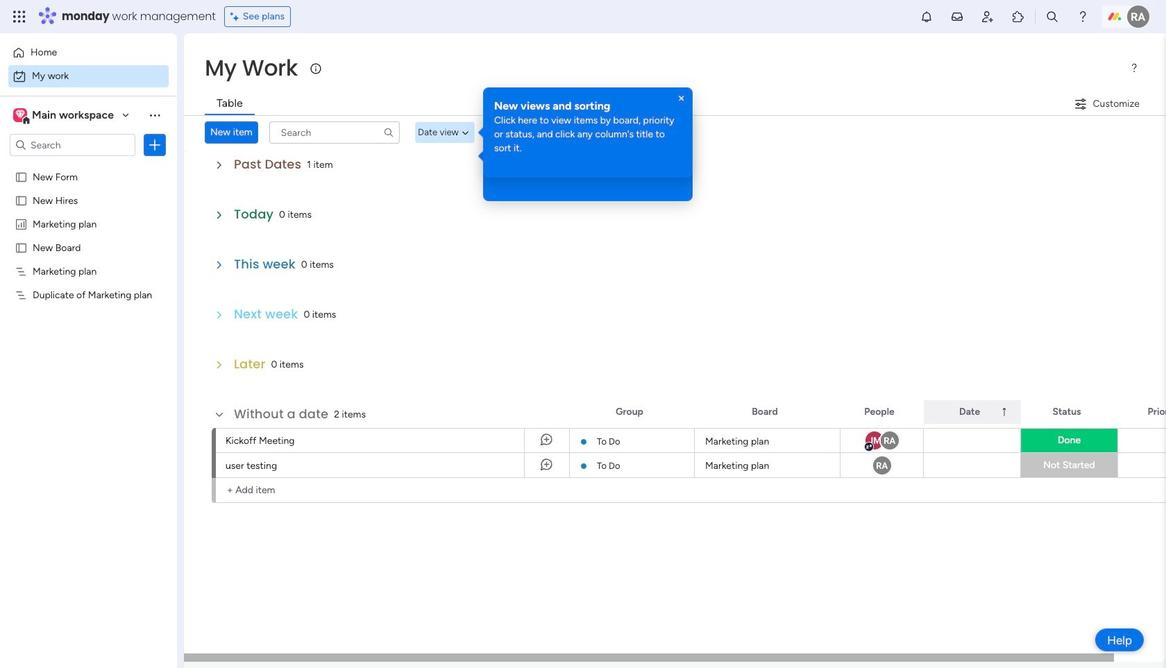 Task type: describe. For each thing, give the bounding box(es) containing it.
help image
[[1076, 10, 1090, 24]]

workspace options image
[[148, 108, 162, 122]]

Search in workspace field
[[29, 137, 116, 153]]

1 workspace image from the left
[[13, 108, 27, 123]]

update feed image
[[950, 10, 964, 24]]

invite members image
[[981, 10, 995, 24]]

heading for close image
[[494, 122, 682, 137]]

close image
[[676, 93, 687, 104]]

close image
[[676, 117, 687, 128]]

2 workspace image from the left
[[15, 108, 25, 123]]

heading for close icon
[[494, 99, 682, 114]]

2 vertical spatial option
[[0, 164, 177, 167]]

1 vertical spatial option
[[8, 65, 169, 87]]

2 public board image from the top
[[15, 241, 28, 254]]



Task type: vqa. For each thing, say whether or not it's contained in the screenshot.
Search image at the left top of the page
yes



Task type: locate. For each thing, give the bounding box(es) containing it.
public dashboard image
[[15, 217, 28, 230]]

see plans image
[[230, 9, 243, 24]]

search everything image
[[1045, 10, 1059, 24]]

sort image
[[999, 407, 1010, 418]]

1 vertical spatial heading
[[494, 122, 682, 137]]

tab
[[205, 93, 255, 115]]

heading
[[494, 99, 682, 114], [494, 122, 682, 137]]

monday marketplace image
[[1011, 10, 1025, 24]]

Filter dashboard by text search field
[[269, 121, 400, 144]]

public board image down "public dashboard" image
[[15, 241, 28, 254]]

None search field
[[269, 121, 400, 144]]

menu image
[[1129, 62, 1140, 74]]

0 vertical spatial heading
[[494, 99, 682, 114]]

column header
[[924, 401, 1021, 424]]

1 heading from the top
[[494, 99, 682, 114]]

options image
[[148, 138, 162, 152]]

list box
[[0, 162, 177, 494]]

public board image up public board icon
[[15, 170, 28, 183]]

1 public board image from the top
[[15, 170, 28, 183]]

search image
[[383, 127, 394, 138]]

select product image
[[12, 10, 26, 24]]

1 vertical spatial public board image
[[15, 241, 28, 254]]

workspace selection element
[[13, 107, 116, 125]]

option
[[8, 42, 169, 64], [8, 65, 169, 87], [0, 164, 177, 167]]

ruby anderson image
[[1127, 6, 1150, 28]]

0 vertical spatial option
[[8, 42, 169, 64]]

workspace image
[[13, 108, 27, 123], [15, 108, 25, 123]]

2 heading from the top
[[494, 122, 682, 137]]

public board image
[[15, 170, 28, 183], [15, 241, 28, 254]]

notifications image
[[920, 10, 934, 24]]

0 vertical spatial public board image
[[15, 170, 28, 183]]

public board image
[[15, 194, 28, 207]]



